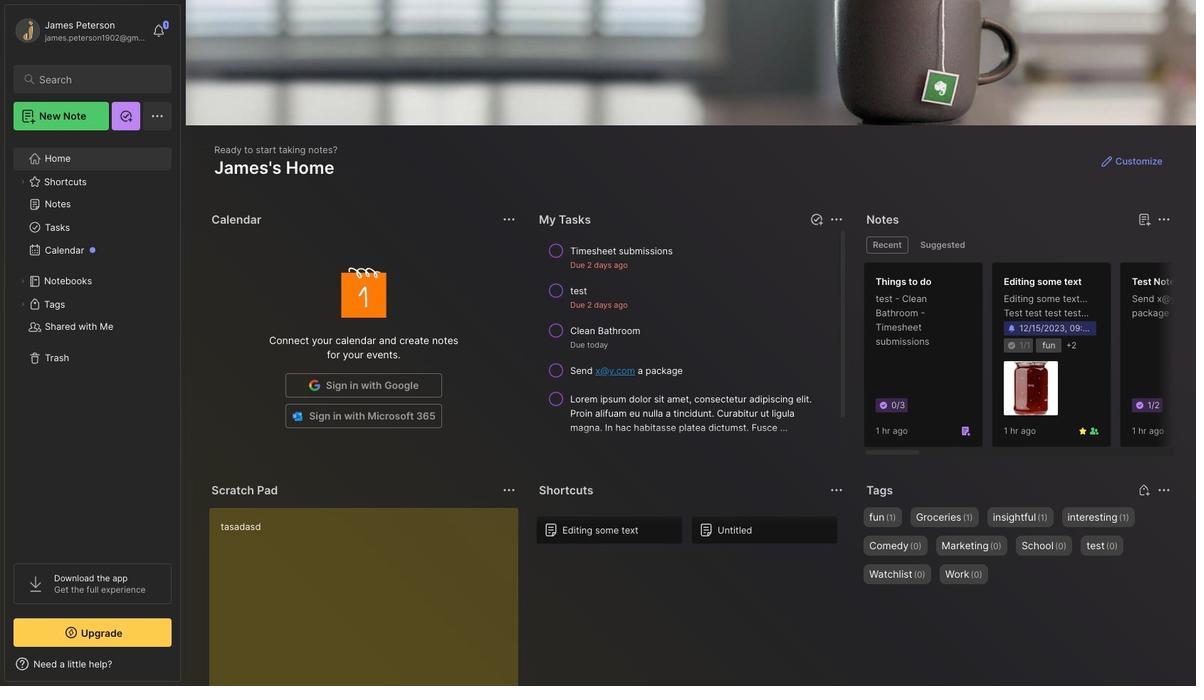 Task type: vqa. For each thing, say whether or not it's contained in the screenshot.
search field
yes



Task type: describe. For each thing, give the bounding box(es) containing it.
main element
[[0, 0, 185, 686]]

Search text field
[[39, 73, 159, 86]]

WHAT'S NEW field
[[5, 653, 180, 675]]

0 vertical spatial row group
[[864, 262, 1197, 456]]

more actions image
[[501, 482, 518, 499]]

1 tab from the left
[[867, 237, 909, 254]]

none search field inside main element
[[39, 71, 159, 88]]

expand notebooks image
[[19, 277, 27, 286]]

thumbnail image
[[1005, 361, 1059, 416]]



Task type: locate. For each thing, give the bounding box(es) containing it.
more actions image
[[501, 211, 518, 228], [829, 211, 846, 228], [1156, 211, 1173, 228], [829, 482, 846, 499]]

More actions field
[[499, 209, 519, 229], [827, 209, 847, 229], [1155, 209, 1175, 229], [499, 480, 519, 500], [827, 480, 847, 500]]

row group
[[864, 262, 1197, 456], [536, 516, 847, 553]]

click to collapse image
[[180, 660, 191, 677]]

1 horizontal spatial row group
[[864, 262, 1197, 456]]

new task image
[[810, 212, 824, 227]]

tab
[[867, 237, 909, 254], [915, 237, 972, 254]]

tree inside main element
[[5, 139, 180, 551]]

Start writing… text field
[[221, 508, 518, 686]]

tab list
[[867, 237, 1169, 254]]

0 horizontal spatial tab
[[867, 237, 909, 254]]

Account field
[[14, 16, 145, 45]]

2 tab from the left
[[915, 237, 972, 254]]

None search field
[[39, 71, 159, 88]]

1 horizontal spatial tab
[[915, 237, 972, 254]]

1 vertical spatial row group
[[536, 516, 847, 553]]

expand tags image
[[19, 300, 27, 308]]

0 horizontal spatial row group
[[536, 516, 847, 553]]

tree
[[5, 139, 180, 551]]



